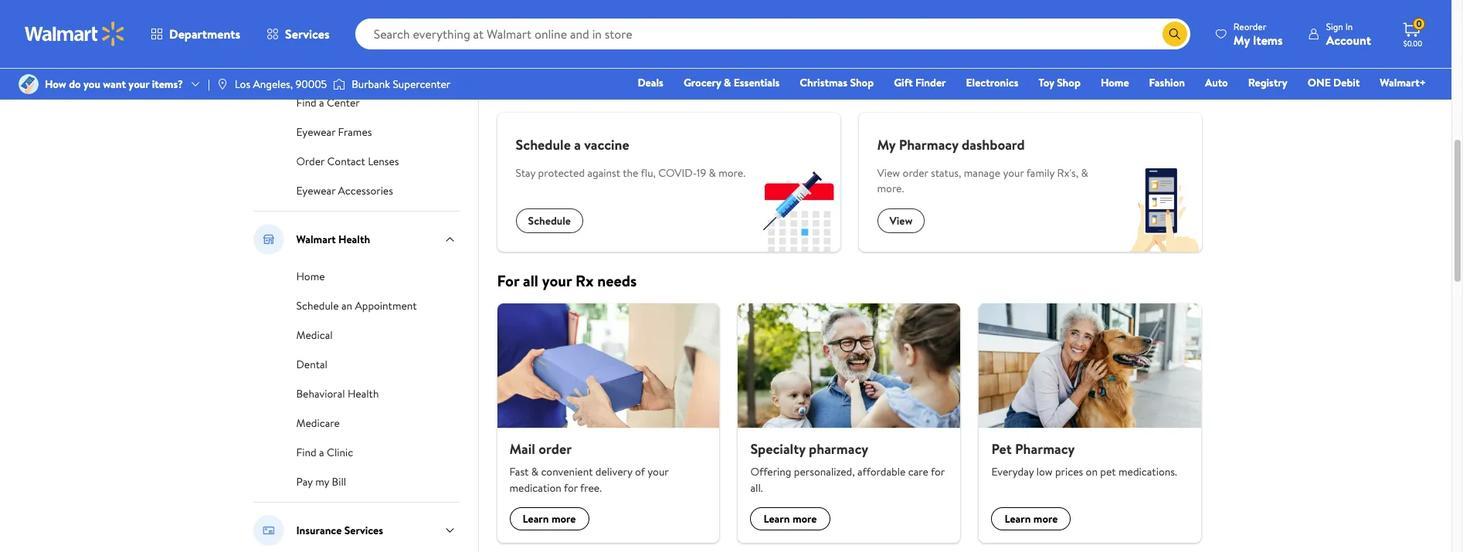 Task type: vqa. For each thing, say whether or not it's contained in the screenshot.


Task type: locate. For each thing, give the bounding box(es) containing it.
transfer button
[[877, 51, 941, 76]]

learn down medication
[[523, 512, 549, 527]]

pharmacy for dashboard
[[899, 135, 959, 155]]

1 horizontal spatial more.
[[877, 181, 904, 196]]

more. inside view order status, manage your family rx's, & more.
[[877, 181, 904, 196]]

for
[[931, 465, 945, 480], [564, 481, 578, 496]]

a left vaccine
[[574, 135, 581, 155]]

0 vertical spatial eyewear
[[296, 124, 336, 140]]

learn more inside pet pharmacy list item
[[1005, 512, 1058, 527]]

in
[[1346, 20, 1353, 33]]

health for behavioral health
[[348, 386, 379, 402]]

home link for find a center
[[296, 64, 325, 81]]

0 horizontal spatial for
[[564, 481, 578, 496]]

my left the items
[[1234, 31, 1250, 48]]

2 more from the left
[[793, 512, 817, 527]]

learn more inside mail order list item
[[523, 512, 576, 527]]

find up the pay
[[296, 445, 317, 461]]

rx left from at the right top of the page
[[930, 8, 942, 23]]

1 horizontal spatial learn more
[[764, 512, 817, 527]]

pharmacy up low
[[1015, 440, 1075, 459]]

0 vertical spatial view
[[877, 165, 900, 181]]

home link left fashion link
[[1094, 74, 1136, 91]]

medication
[[510, 481, 562, 496]]

more inside specialty pharmacy "list item"
[[793, 512, 817, 527]]

more. right 19
[[719, 165, 746, 181]]

pharmacy inside specialty pharmacy offering personalized, affordable care for all.
[[809, 440, 869, 459]]

eyewear
[[296, 124, 336, 140], [296, 183, 336, 199]]

a left clinic
[[319, 445, 324, 461]]

learn down everyday
[[1005, 512, 1031, 527]]

0 vertical spatial pharmacy
[[899, 135, 959, 155]]

eyewear up order
[[296, 124, 336, 140]]

search icon image
[[1169, 28, 1181, 40]]

1 horizontal spatial shop
[[1057, 75, 1081, 90]]

&
[[724, 75, 731, 90], [709, 165, 716, 181], [1081, 165, 1089, 181], [531, 465, 539, 480]]

learn more down medication
[[523, 512, 576, 527]]

reorder my items
[[1234, 20, 1283, 48]]

lenses
[[368, 154, 399, 169]]

0 vertical spatial health
[[339, 232, 370, 247]]

 image
[[19, 74, 39, 94], [216, 78, 229, 90]]

your left family
[[1003, 165, 1024, 181]]

schedule button
[[516, 209, 583, 233]]

 image
[[333, 76, 346, 92]]

0 vertical spatial schedule
[[516, 135, 571, 155]]

learn more inside specialty pharmacy "list item"
[[764, 512, 817, 527]]

1 more from the left
[[552, 512, 576, 527]]

0 horizontal spatial more.
[[719, 165, 746, 181]]

0 horizontal spatial  image
[[19, 74, 39, 94]]

1 find from the top
[[296, 95, 317, 110]]

2 shop from the left
[[1057, 75, 1081, 90]]

schedule inside the schedule an appointment link
[[296, 298, 339, 314]]

your inside mail order fast & convenient delivery of your medication for free.
[[648, 465, 669, 480]]

a right just
[[671, 8, 676, 23]]

medications.
[[1119, 465, 1177, 480]]

for inside specialty pharmacy offering personalized, affordable care for all.
[[931, 465, 945, 480]]

services right insurance
[[344, 523, 383, 539]]

refill button
[[516, 51, 565, 76]]

1 horizontal spatial for
[[931, 465, 945, 480]]

shop for toy shop
[[1057, 75, 1081, 90]]

more down personalized,
[[793, 512, 817, 527]]

walmart image
[[25, 22, 125, 46]]

transfer
[[890, 56, 928, 71]]

 image right |
[[216, 78, 229, 90]]

learn inside mail order list item
[[523, 512, 549, 527]]

all
[[523, 270, 538, 291]]

refill
[[554, 8, 575, 23]]

home link down walmart
[[296, 267, 325, 284]]

order for view
[[903, 165, 929, 181]]

accessories
[[338, 183, 393, 199]]

1 horizontal spatial pharmacy
[[1015, 440, 1075, 459]]

my down gift
[[877, 135, 896, 155]]

find down "90005"
[[296, 95, 317, 110]]

schedule a vaccine. stay protected against the flu, covid-19 and more. schedule. image
[[755, 167, 840, 252]]

registry
[[1248, 75, 1288, 90]]

home link
[[296, 64, 325, 81], [1094, 74, 1136, 91], [296, 267, 325, 284]]

1 vertical spatial health
[[348, 386, 379, 402]]

a for schedule a vaccine
[[574, 135, 581, 155]]

pharmacy up the status,
[[899, 135, 959, 155]]

1 horizontal spatial order
[[903, 165, 929, 181]]

everyday
[[992, 465, 1034, 480]]

& right rx's, at the right top
[[1081, 165, 1089, 181]]

for right care
[[931, 465, 945, 480]]

find a clinic
[[296, 445, 353, 461]]

view inside view order status, manage your family rx's, & more.
[[877, 165, 900, 181]]

1 learn more from the left
[[523, 512, 576, 527]]

pharmacy for everyday
[[1015, 440, 1075, 459]]

fashion
[[1149, 75, 1185, 90]]

against
[[588, 165, 621, 181]]

a for find a center
[[319, 95, 324, 110]]

find
[[296, 95, 317, 110], [296, 445, 317, 461]]

prescriptions
[[578, 8, 639, 23]]

3 learn from the left
[[1005, 512, 1031, 527]]

1 vertical spatial find
[[296, 445, 317, 461]]

find for find a center
[[296, 95, 317, 110]]

1 eyewear from the top
[[296, 124, 336, 140]]

pharmacy left the to
[[1009, 8, 1054, 23]]

& inside mail order fast & convenient delivery of your medication for free.
[[531, 465, 539, 480]]

order for mail
[[539, 440, 572, 459]]

mail order fast & convenient delivery of your medication for free.
[[510, 440, 669, 496]]

angeles,
[[253, 76, 293, 92]]

more. up view button
[[877, 181, 904, 196]]

order left the status,
[[903, 165, 929, 181]]

2 vertical spatial schedule
[[296, 298, 339, 314]]

1 horizontal spatial more
[[793, 512, 817, 527]]

0 vertical spatial find
[[296, 95, 317, 110]]

learn inside specialty pharmacy "list item"
[[764, 512, 790, 527]]

pharmacy up personalized,
[[809, 440, 869, 459]]

|
[[208, 76, 210, 92]]

your right move
[[906, 8, 927, 23]]

insurance
[[296, 523, 342, 539]]

vaccine
[[584, 135, 630, 155]]

to
[[1057, 8, 1067, 23]]

shop right christmas
[[850, 75, 874, 90]]

schedule up stay
[[516, 135, 571, 155]]

medical link
[[296, 326, 333, 343]]

a down "90005"
[[319, 95, 324, 110]]

view inside button
[[890, 213, 913, 229]]

how do you want your items?
[[45, 76, 183, 92]]

0
[[1417, 17, 1422, 30]]

mail
[[510, 440, 535, 459]]

auto
[[1205, 75, 1228, 90]]

0 vertical spatial order
[[903, 165, 929, 181]]

behavioral health
[[296, 386, 379, 402]]

more down low
[[1034, 512, 1058, 527]]

toy shop
[[1039, 75, 1081, 90]]

0 horizontal spatial more
[[552, 512, 576, 527]]

order up convenient
[[539, 440, 572, 459]]

schedule inside schedule button
[[528, 213, 571, 229]]

walmart
[[296, 232, 336, 247]]

specialty pharmacy list item
[[729, 304, 970, 543]]

 image left how
[[19, 74, 39, 94]]

more for pharmacy
[[1034, 512, 1058, 527]]

vision center
[[296, 29, 361, 44]]

view
[[877, 165, 900, 181], [890, 213, 913, 229]]

health right walmart
[[339, 232, 370, 247]]

for down convenient
[[564, 481, 578, 496]]

1 vertical spatial pharmacy
[[809, 440, 869, 459]]

for inside mail order fast & convenient delivery of your medication for free.
[[564, 481, 578, 496]]

health for walmart health
[[339, 232, 370, 247]]

1 vertical spatial for
[[564, 481, 578, 496]]

from
[[944, 8, 967, 23]]

more. for my pharmacy dashboard
[[877, 181, 904, 196]]

of
[[635, 465, 645, 480]]

toy
[[1039, 75, 1055, 90]]

home down walmart
[[296, 269, 325, 284]]

home for schedule an appointment
[[296, 269, 325, 284]]

more for pharmacy
[[793, 512, 817, 527]]

learn more
[[523, 512, 576, 527], [764, 512, 817, 527], [1005, 512, 1058, 527]]

protected
[[538, 165, 585, 181]]

& right 19
[[709, 165, 716, 181]]

view for view order status, manage your family rx's, & more.
[[877, 165, 900, 181]]

0 vertical spatial rx
[[930, 8, 942, 23]]

2 find from the top
[[296, 445, 317, 461]]

rx's,
[[1058, 165, 1079, 181]]

learn more down low
[[1005, 512, 1058, 527]]

reorder
[[1234, 20, 1267, 33]]

health right 'behavioral'
[[348, 386, 379, 402]]

1 horizontal spatial pharmacy
[[1009, 8, 1054, 23]]

learn down the offering
[[764, 512, 790, 527]]

shop right toy
[[1057, 75, 1081, 90]]

& right fast
[[531, 465, 539, 480]]

1 horizontal spatial  image
[[216, 78, 229, 90]]

1 vertical spatial view
[[890, 213, 913, 229]]

more.
[[719, 165, 746, 181], [877, 181, 904, 196]]

dental link
[[296, 355, 328, 372]]

2 eyewear from the top
[[296, 183, 336, 199]]

view order status, manage your family rx's, & more.
[[877, 165, 1089, 196]]

3 more from the left
[[1034, 512, 1058, 527]]

more inside mail order list item
[[552, 512, 576, 527]]

list containing mail order
[[488, 304, 1211, 543]]

services button
[[254, 15, 343, 53]]

3 learn more from the left
[[1005, 512, 1058, 527]]

1 horizontal spatial my
[[1234, 31, 1250, 48]]

0 horizontal spatial learn
[[523, 512, 549, 527]]

1 vertical spatial eyewear
[[296, 183, 336, 199]]

learn for specialty
[[764, 512, 790, 527]]

schedule up medical link
[[296, 298, 339, 314]]

home up find a center link
[[296, 66, 325, 81]]

2 horizontal spatial more
[[1034, 512, 1058, 527]]

1 horizontal spatial services
[[344, 523, 383, 539]]

center right vision
[[328, 29, 361, 44]]

more down medication
[[552, 512, 576, 527]]

0 horizontal spatial shop
[[850, 75, 874, 90]]

2 horizontal spatial learn more
[[1005, 512, 1058, 527]]

items
[[1253, 31, 1283, 48]]

schedule down protected
[[528, 213, 571, 229]]

medical
[[296, 328, 333, 343]]

1 vertical spatial order
[[539, 440, 572, 459]]

order contact lenses
[[296, 154, 399, 169]]

my pharmacy dashboard. view order status, manage your family rx's and more. view. image
[[1117, 167, 1202, 252]]

delivery
[[596, 465, 632, 480]]

list
[[488, 304, 1211, 543]]

2 learn from the left
[[764, 512, 790, 527]]

0 horizontal spatial order
[[539, 440, 572, 459]]

refill prescriptions. quickly refill medications in just a few steps. refill. image
[[755, 9, 840, 94]]

0 horizontal spatial learn more
[[523, 512, 576, 527]]

center up eyewear frames link
[[327, 95, 360, 110]]

more inside pet pharmacy list item
[[1034, 512, 1058, 527]]

services right vision center image
[[285, 25, 330, 42]]

learn inside pet pharmacy list item
[[1005, 512, 1031, 527]]

1 vertical spatial pharmacy
[[1015, 440, 1075, 459]]

eyewear down order
[[296, 183, 336, 199]]

pharmacy inside pet pharmacy everyday low prices on pet medications.
[[1015, 440, 1075, 459]]

your right of
[[648, 465, 669, 480]]

2 horizontal spatial learn
[[1005, 512, 1031, 527]]

1 vertical spatial rx
[[576, 270, 594, 291]]

burbank
[[352, 76, 390, 92]]

1 learn from the left
[[523, 512, 549, 527]]

$0.00
[[1404, 38, 1423, 49]]

1 horizontal spatial learn
[[764, 512, 790, 527]]

home
[[296, 66, 325, 81], [1101, 75, 1129, 90], [296, 269, 325, 284]]

learn
[[523, 512, 549, 527], [764, 512, 790, 527], [1005, 512, 1031, 527]]

learn more down the offering
[[764, 512, 817, 527]]

pet pharmacy everyday low prices on pet medications.
[[992, 440, 1177, 480]]

move your rx from another pharmacy to walmart.
[[877, 8, 1111, 23]]

prices
[[1055, 465, 1083, 480]]

learn more for pharmacy
[[1005, 512, 1058, 527]]

0 vertical spatial my
[[1234, 31, 1250, 48]]

0 vertical spatial services
[[285, 25, 330, 42]]

frames
[[338, 124, 372, 140]]

christmas
[[800, 75, 848, 90]]

rx left needs
[[576, 270, 594, 291]]

& inside view order status, manage your family rx's, & more.
[[1081, 165, 1089, 181]]

eyewear for eyewear accessories
[[296, 183, 336, 199]]

home link up find a center link
[[296, 64, 325, 81]]

schedule for schedule a vaccine
[[516, 135, 571, 155]]

Walmart Site-Wide search field
[[355, 19, 1191, 49]]

0 horizontal spatial pharmacy
[[899, 135, 959, 155]]

stay
[[516, 165, 536, 181]]

your right all
[[542, 270, 572, 291]]

0 horizontal spatial pharmacy
[[809, 440, 869, 459]]

a for find a clinic
[[319, 445, 324, 461]]

toy shop link
[[1032, 74, 1088, 91]]

walmart+
[[1380, 75, 1426, 90]]

0 vertical spatial for
[[931, 465, 945, 480]]

walmart health image
[[253, 224, 284, 255]]

2 learn more from the left
[[764, 512, 817, 527]]

1 shop from the left
[[850, 75, 874, 90]]

order inside view order status, manage your family rx's, & more.
[[903, 165, 929, 181]]

medicare
[[296, 416, 340, 431]]

1 vertical spatial schedule
[[528, 213, 571, 229]]

0 horizontal spatial my
[[877, 135, 896, 155]]

0 horizontal spatial services
[[285, 25, 330, 42]]

order inside mail order fast & convenient delivery of your medication for free.
[[539, 440, 572, 459]]



Task type: describe. For each thing, give the bounding box(es) containing it.
registry link
[[1242, 74, 1295, 91]]

grocery & essentials
[[684, 75, 780, 90]]

schedule an appointment link
[[296, 297, 417, 314]]

eyewear accessories link
[[296, 182, 393, 199]]

departments button
[[138, 15, 254, 53]]

medicare link
[[296, 414, 340, 431]]

learn for pet
[[1005, 512, 1031, 527]]

another
[[970, 8, 1006, 23]]

learn for mail
[[523, 512, 549, 527]]

auto link
[[1198, 74, 1235, 91]]

find for find a clinic
[[296, 445, 317, 461]]

gift
[[894, 75, 913, 90]]

find a center link
[[296, 93, 360, 110]]

manage
[[964, 165, 1001, 181]]

offering
[[751, 465, 792, 480]]

schedule a vaccine
[[516, 135, 630, 155]]

fashion link
[[1143, 74, 1192, 91]]

for all your rx needs
[[497, 270, 637, 291]]

pet
[[992, 440, 1012, 459]]

more for order
[[552, 512, 576, 527]]

mail order list item
[[488, 304, 729, 543]]

pay
[[296, 474, 313, 490]]

needs
[[597, 270, 637, 291]]

Search search field
[[355, 19, 1191, 49]]

items?
[[152, 76, 183, 92]]

eyewear for eyewear frames
[[296, 124, 336, 140]]

learn more for pharmacy
[[764, 512, 817, 527]]

christmas shop link
[[793, 74, 881, 91]]

covid-
[[659, 165, 697, 181]]

& right "grocery"
[[724, 75, 731, 90]]

 image for los
[[216, 78, 229, 90]]

deals
[[638, 75, 664, 90]]

debit
[[1334, 75, 1360, 90]]

sign
[[1326, 20, 1344, 33]]

1 vertical spatial center
[[327, 95, 360, 110]]

clear search field text image
[[1144, 28, 1157, 40]]

0 vertical spatial pharmacy
[[1009, 8, 1054, 23]]

appointment
[[355, 298, 417, 314]]

pet pharmacy list item
[[970, 304, 1211, 543]]

your inside view order status, manage your family rx's, & more.
[[1003, 165, 1024, 181]]

clinic
[[327, 445, 353, 461]]

learn more for order
[[523, 512, 576, 527]]

behavioral
[[296, 386, 345, 402]]

pay my bill link
[[296, 473, 346, 490]]

one
[[1308, 75, 1331, 90]]

in
[[641, 8, 649, 23]]

order contact lenses link
[[296, 152, 399, 169]]

how
[[45, 76, 66, 92]]

on
[[1086, 465, 1098, 480]]

personalized,
[[794, 465, 855, 480]]

0 vertical spatial center
[[328, 29, 361, 44]]

home left fashion link
[[1101, 75, 1129, 90]]

your right the want
[[129, 76, 149, 92]]

quickly refill prescriptions in just a few steps.
[[516, 8, 725, 23]]

gift finder
[[894, 75, 946, 90]]

90005
[[296, 76, 327, 92]]

finder
[[916, 75, 946, 90]]

just
[[652, 8, 669, 23]]

1 vertical spatial my
[[877, 135, 896, 155]]

move
[[877, 8, 903, 23]]

contact
[[327, 154, 365, 169]]

grocery & essentials link
[[677, 74, 787, 91]]

1 vertical spatial services
[[344, 523, 383, 539]]

my pharmacy dashboard
[[877, 135, 1025, 155]]

deals link
[[631, 74, 671, 91]]

for
[[497, 270, 519, 291]]

an
[[341, 298, 352, 314]]

 image for how
[[19, 74, 39, 94]]

shop for christmas shop
[[850, 75, 874, 90]]

0 horizontal spatial rx
[[576, 270, 594, 291]]

electronics link
[[959, 74, 1026, 91]]

refill
[[528, 56, 553, 71]]

my inside "reorder my items"
[[1234, 31, 1250, 48]]

you
[[83, 76, 100, 92]]

sign in account
[[1326, 20, 1372, 48]]

schedule for schedule an appointment
[[296, 298, 339, 314]]

home link for schedule an appointment
[[296, 267, 325, 284]]

one debit
[[1308, 75, 1360, 90]]

transfer prescriptions. move your rx from another pharmacy to walmart. transfer. image
[[1117, 9, 1202, 94]]

more. for schedule a vaccine
[[719, 165, 746, 181]]

pay my bill
[[296, 474, 346, 490]]

1 horizontal spatial rx
[[930, 8, 942, 23]]

convenient
[[541, 465, 593, 480]]

schedule for schedule
[[528, 213, 571, 229]]

family
[[1027, 165, 1055, 181]]

walmart insurance services image
[[253, 515, 284, 546]]

the
[[623, 165, 639, 181]]

one debit link
[[1301, 74, 1367, 91]]

do
[[69, 76, 81, 92]]

vision
[[296, 29, 325, 44]]

supercenter
[[393, 76, 451, 92]]

free.
[[580, 481, 602, 496]]

quickly
[[516, 8, 551, 23]]

gift finder link
[[887, 74, 953, 91]]

want
[[103, 76, 126, 92]]

walmart.
[[1070, 8, 1111, 23]]

vision center image
[[253, 21, 284, 52]]

few
[[679, 8, 696, 23]]

walmart+ link
[[1373, 74, 1433, 91]]

burbank supercenter
[[352, 76, 451, 92]]

schedule an appointment
[[296, 298, 417, 314]]

home for find a center
[[296, 66, 325, 81]]

all.
[[751, 481, 763, 496]]

account
[[1326, 31, 1372, 48]]

view for view
[[890, 213, 913, 229]]

specialty
[[751, 440, 806, 459]]

services inside popup button
[[285, 25, 330, 42]]



